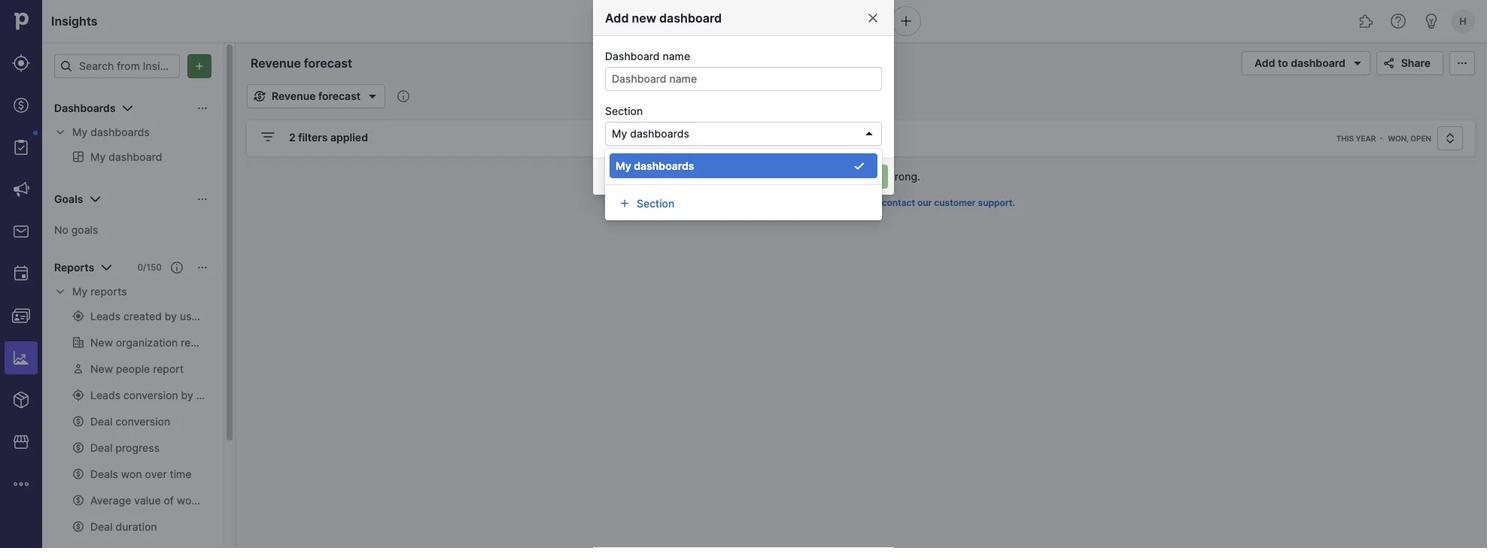 Task type: vqa. For each thing, say whether or not it's contained in the screenshot.
the leftmost User
no



Task type: describe. For each thing, give the bounding box(es) containing it.
open
[[1411, 134, 1432, 143]]

persists,
[[843, 198, 880, 209]]

color primary image inside dashboards button
[[119, 99, 137, 117]]

my dashboards for "my dashboards" option
[[616, 160, 695, 172]]

dashboard
[[605, 50, 660, 62]]

color primary image inside 'goals' button
[[196, 193, 209, 206]]

try
[[738, 198, 750, 209]]

0 vertical spatial reports
[[54, 262, 94, 274]]

insights image
[[12, 349, 30, 367]]

share
[[1402, 57, 1431, 70]]

support.
[[978, 198, 1016, 209]]

goals button
[[42, 187, 224, 212]]

customer
[[935, 198, 976, 209]]

my inside popup button
[[612, 128, 627, 140]]

dashboard name
[[605, 50, 690, 62]]

forecast
[[318, 90, 361, 103]]

no goals
[[54, 224, 98, 236]]

color primary image inside share button
[[1381, 57, 1399, 69]]

color primary image inside dashboards button
[[196, 102, 209, 114]]

Search Pipedrive field
[[608, 6, 879, 36]]

again.
[[752, 198, 778, 209]]

color undefined image
[[12, 139, 30, 157]]

our
[[918, 198, 932, 209]]

something went wrong.
[[802, 170, 921, 183]]

section inside option
[[637, 197, 675, 210]]

revenue
[[272, 90, 316, 103]]

my reports
[[72, 286, 127, 299]]

color secondary image for my reports
[[54, 286, 66, 298]]

color primary image inside "my dashboards" option
[[854, 160, 866, 172]]

problem
[[805, 198, 841, 209]]

products image
[[12, 391, 30, 410]]

goals inside button
[[54, 193, 83, 206]]

color primary inverted image
[[190, 60, 209, 72]]

0/150
[[137, 262, 162, 273]]

color primary image inside 'my dashboards' popup button
[[864, 128, 876, 140]]

1 vertical spatial goals
[[71, 224, 98, 236]]

cancel button
[[772, 165, 833, 189]]

marketplace image
[[12, 434, 30, 452]]

contacts image
[[12, 307, 30, 325]]

quick add image
[[897, 12, 915, 30]]

this
[[1337, 134, 1354, 143]]

dashboards inside 'my dashboards' popup button
[[630, 128, 689, 140]]

my inside option
[[616, 160, 631, 172]]

color primary image inside 'goals' button
[[86, 190, 104, 209]]

this year
[[1337, 134, 1376, 143]]

filters
[[298, 131, 328, 144]]

My dashboards field
[[605, 122, 882, 146]]

insights
[[51, 14, 98, 28]]

revenue forecast button
[[247, 84, 386, 108]]

dashboards inside dashboards button
[[54, 102, 116, 115]]

save
[[852, 171, 876, 183]]



Task type: locate. For each thing, give the bounding box(es) containing it.
dashboard inside button
[[1291, 57, 1346, 70]]

cancel
[[785, 171, 821, 183]]

list box
[[605, 149, 882, 221]]

quick help image
[[1390, 12, 1408, 30]]

dashboards
[[54, 102, 116, 115], [90, 126, 150, 139], [630, 128, 689, 140], [634, 160, 695, 172]]

activities image
[[12, 265, 30, 283]]

my dashboards inside "my dashboards" option
[[616, 160, 695, 172]]

info image
[[398, 90, 410, 102]]

color active image
[[619, 198, 631, 210]]

1 color secondary image from the top
[[54, 126, 66, 139]]

add new dashboard
[[605, 11, 722, 25]]

my dashboards
[[72, 126, 150, 139], [612, 128, 689, 140], [616, 160, 695, 172]]

contact
[[882, 198, 915, 209]]

my dashboards button
[[605, 122, 882, 146]]

1 vertical spatial reports
[[90, 286, 127, 299]]

no
[[54, 224, 68, 236]]

color secondary image
[[54, 126, 66, 139], [54, 286, 66, 298]]

please try again. if the problem persists, contact our customer support.
[[707, 198, 1016, 209]]

my
[[72, 126, 88, 139], [612, 128, 627, 140], [616, 160, 631, 172], [72, 286, 88, 299]]

something
[[802, 170, 856, 183]]

color secondary image for my dashboards
[[54, 126, 66, 139]]

name
[[663, 50, 690, 62]]

dashboard for add new dashboard
[[660, 11, 722, 25]]

please
[[707, 198, 735, 209]]

section
[[605, 105, 643, 117], [637, 197, 675, 210]]

home image
[[10, 10, 32, 32]]

campaigns image
[[12, 181, 30, 199]]

add to dashboard
[[1255, 57, 1346, 70]]

0 vertical spatial add
[[605, 11, 629, 25]]

2
[[289, 131, 296, 144]]

leads image
[[12, 54, 30, 72]]

color primary image inside add to dashboard button
[[1349, 54, 1367, 72]]

sales assistant image
[[1423, 12, 1441, 30]]

more image
[[12, 476, 30, 494]]

the
[[789, 198, 803, 209]]

h
[[1460, 15, 1467, 27]]

year
[[1356, 134, 1376, 143]]

goals
[[54, 193, 83, 206], [71, 224, 98, 236]]

1 horizontal spatial dashboard
[[1291, 57, 1346, 70]]

new
[[632, 11, 657, 25]]

0 horizontal spatial dashboard
[[660, 11, 722, 25]]

sales inbox image
[[12, 223, 30, 241]]

0 vertical spatial dashboard
[[660, 11, 722, 25]]

color primary image
[[60, 60, 72, 72], [364, 87, 382, 105], [251, 90, 269, 102], [196, 102, 209, 114], [259, 128, 277, 146], [854, 160, 866, 172], [86, 190, 104, 209], [97, 259, 115, 277], [171, 262, 183, 274], [196, 262, 209, 274]]

dashboard for add to dashboard
[[1291, 57, 1346, 70]]

share button
[[1377, 51, 1444, 75]]

1 vertical spatial dashboard
[[1291, 57, 1346, 70]]

contact our customer support. link
[[882, 198, 1016, 209]]

1 horizontal spatial add
[[1255, 57, 1276, 70]]

1 vertical spatial section
[[637, 197, 675, 210]]

won, open
[[1388, 134, 1432, 143]]

dashboard right to
[[1291, 57, 1346, 70]]

reports up my reports
[[54, 262, 94, 274]]

Dashboard name text field
[[605, 67, 882, 91]]

reports
[[54, 262, 94, 274], [90, 286, 127, 299]]

to
[[1278, 57, 1289, 70]]

add left to
[[1255, 57, 1276, 70]]

section right the color active image
[[637, 197, 675, 210]]

2 color secondary image from the top
[[54, 286, 66, 298]]

my dashboards for 'my dashboards' popup button
[[612, 128, 689, 140]]

add to dashboard button
[[1242, 51, 1371, 75]]

section option
[[610, 191, 878, 216]]

my dashboards inside 'my dashboards' popup button
[[612, 128, 689, 140]]

applied
[[331, 131, 368, 144]]

add inside button
[[1255, 57, 1276, 70]]

goals right "no" on the left top of page
[[71, 224, 98, 236]]

0 vertical spatial color secondary image
[[54, 126, 66, 139]]

Revenue forecast field
[[247, 53, 375, 73]]

my dashboards option
[[610, 154, 878, 178]]

list box containing my dashboards
[[605, 149, 882, 221]]

0 vertical spatial section
[[605, 105, 643, 117]]

went
[[859, 170, 883, 183]]

add for add to dashboard
[[1255, 57, 1276, 70]]

menu item
[[0, 337, 42, 379]]

menu
[[0, 0, 42, 549]]

save button
[[839, 165, 888, 189]]

color secondary image left my reports
[[54, 286, 66, 298]]

dashboards button
[[42, 96, 224, 120]]

0 horizontal spatial add
[[605, 11, 629, 25]]

deals image
[[12, 96, 30, 114]]

dashboard up 'name'
[[660, 11, 722, 25]]

1 vertical spatial add
[[1255, 57, 1276, 70]]

dashboard
[[660, 11, 722, 25], [1291, 57, 1346, 70]]

section down dashboard
[[605, 105, 643, 117]]

dashboards inside "my dashboards" option
[[634, 160, 695, 172]]

1 vertical spatial color secondary image
[[54, 286, 66, 298]]

revenue forecast
[[272, 90, 361, 103]]

if
[[781, 198, 786, 209]]

add
[[605, 11, 629, 25], [1255, 57, 1276, 70]]

add left "new"
[[605, 11, 629, 25]]

wrong.
[[886, 170, 921, 183]]

color primary image
[[867, 12, 879, 24], [1349, 54, 1367, 72], [1381, 57, 1399, 69], [1454, 57, 1472, 69], [119, 99, 137, 117], [864, 128, 876, 140], [1442, 133, 1460, 145], [196, 193, 209, 206]]

2 filters applied
[[289, 131, 368, 144]]

Search from Insights text field
[[54, 54, 180, 78]]

goals up "no" on the left top of page
[[54, 193, 83, 206]]

0 vertical spatial goals
[[54, 193, 83, 206]]

reports down no goals
[[90, 286, 127, 299]]

won,
[[1388, 134, 1409, 143]]

add for add new dashboard
[[605, 11, 629, 25]]

h button
[[1448, 6, 1479, 36]]

color secondary image right color undefined image
[[54, 126, 66, 139]]



